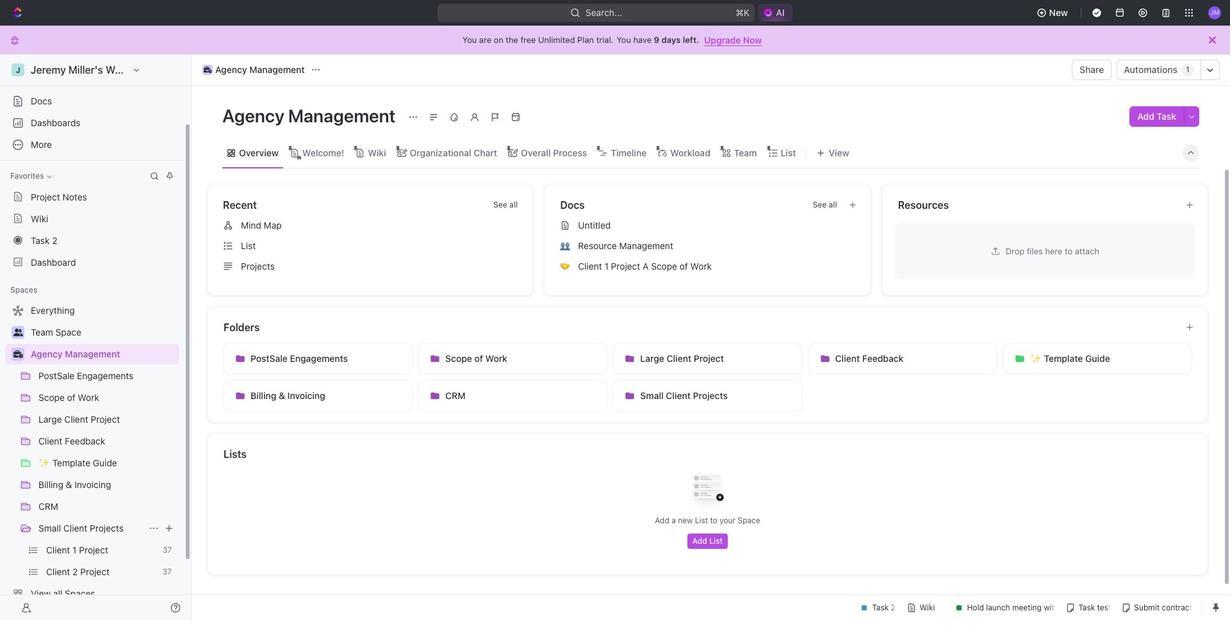 Task type: vqa. For each thing, say whether or not it's contained in the screenshot.
timeline
yes



Task type: describe. For each thing, give the bounding box(es) containing it.
drop files here to attach
[[1006, 246, 1099, 256]]

1 vertical spatial docs
[[560, 199, 585, 211]]

postsale engagements button
[[223, 343, 413, 375]]

view button
[[812, 144, 854, 162]]

project up 'view all spaces' link in the bottom left of the page
[[80, 566, 110, 577]]

& inside 'button'
[[279, 390, 285, 401]]

automations
[[1124, 64, 1178, 75]]

add list
[[692, 536, 723, 546]]

scope of work link
[[38, 388, 177, 408]]

jeremy
[[31, 64, 66, 76]]

spaces inside 'view all spaces' link
[[65, 588, 95, 599]]

2 see all from the left
[[813, 200, 837, 210]]

overview link
[[236, 144, 279, 162]]

a
[[672, 516, 676, 525]]

0 vertical spatial to
[[1065, 246, 1073, 256]]

scope of work button
[[418, 343, 608, 375]]

new
[[1049, 7, 1068, 18]]

👥
[[560, 241, 570, 251]]

project left the a
[[611, 261, 640, 272]]

scope of work inside scope of work button
[[445, 353, 507, 364]]

view for view
[[829, 147, 849, 158]]

folders
[[224, 322, 260, 333]]

days
[[662, 35, 681, 45]]

left.
[[683, 35, 699, 45]]

agency inside tree
[[31, 349, 62, 359]]

0 vertical spatial wiki link
[[365, 144, 386, 162]]

scope of work inside scope of work link
[[38, 392, 99, 403]]

jm
[[1210, 9, 1219, 16]]

workspace
[[106, 64, 159, 76]]

engagements inside button
[[290, 353, 348, 364]]

organizational
[[410, 147, 471, 158]]

team for team space
[[31, 327, 53, 338]]

list down the mind at the top of page
[[241, 240, 256, 251]]

add a new list to your space
[[655, 516, 760, 525]]

0 vertical spatial projects
[[241, 261, 275, 272]]

have
[[633, 35, 652, 45]]

attach
[[1075, 246, 1099, 256]]

1 horizontal spatial all
[[509, 200, 518, 210]]

postsale engagements inside tree
[[38, 370, 133, 381]]

small client projects inside tree
[[38, 523, 124, 534]]

dashboard link
[[5, 252, 179, 272]]

docs inside sidebar navigation
[[31, 95, 52, 106]]

large client project button
[[613, 343, 803, 375]]

1 for client 1 project
[[72, 545, 77, 555]]

user group image
[[13, 329, 23, 336]]

✨ template guide link
[[38, 453, 177, 473]]

engagements inside tree
[[77, 370, 133, 381]]

client 1 project link
[[46, 540, 157, 561]]

team space link
[[31, 322, 177, 343]]

small client projects link
[[38, 518, 144, 539]]

list right new
[[695, 516, 708, 525]]

add for add a new list to your space
[[655, 516, 669, 525]]

‎task 2
[[31, 235, 57, 246]]

welcome! link
[[300, 144, 344, 162]]

large inside button
[[640, 353, 664, 364]]

billing inside billing & invoicing link
[[38, 479, 63, 490]]

upgrade
[[704, 34, 741, 45]]

view for view all spaces
[[31, 588, 51, 599]]

invoicing inside 'button'
[[287, 390, 325, 401]]

✨ inside ✨ template guide button
[[1030, 353, 1042, 364]]

feedback inside button
[[862, 353, 904, 364]]

share
[[1080, 64, 1104, 75]]

are
[[479, 35, 491, 45]]

large client project inside tree
[[38, 414, 120, 425]]

untitled
[[578, 220, 611, 231]]

postsale inside tree
[[38, 370, 75, 381]]

view all spaces
[[31, 588, 95, 599]]

you are on the free unlimited plan trial. you have 9 days left. upgrade now
[[462, 34, 762, 45]]

0 horizontal spatial list link
[[218, 236, 528, 256]]

see for 2nd see all button from the right
[[493, 200, 507, 210]]

✨ inside ✨ template guide link
[[38, 457, 50, 468]]

postsale engagements link
[[38, 366, 177, 386]]

small inside tree
[[38, 523, 61, 534]]

files
[[1027, 246, 1043, 256]]

all inside 'view all spaces' link
[[53, 588, 62, 599]]

2 horizontal spatial scope
[[651, 261, 677, 272]]

scope inside scope of work link
[[38, 392, 65, 403]]

untitled link
[[555, 215, 865, 236]]

template inside button
[[1044, 353, 1083, 364]]

team for team
[[734, 147, 757, 158]]

client feedback button
[[808, 343, 997, 375]]

small client projects inside "button"
[[640, 390, 728, 401]]

template inside tree
[[52, 457, 90, 468]]

1 see all from the left
[[493, 200, 518, 210]]

0 vertical spatial agency
[[215, 64, 247, 75]]

timeline
[[611, 147, 647, 158]]

overview
[[239, 147, 279, 158]]

team space
[[31, 327, 81, 338]]

mind
[[241, 220, 261, 231]]

0 vertical spatial wiki
[[368, 147, 386, 158]]

billing inside 'billing & invoicing' 'button'
[[251, 390, 276, 401]]

large client project inside button
[[640, 353, 724, 364]]

ai button
[[758, 4, 792, 22]]

project down the favorites button
[[31, 191, 60, 202]]

1 horizontal spatial list link
[[778, 144, 796, 162]]

invoicing inside tree
[[74, 479, 111, 490]]

add for add list
[[692, 536, 707, 546]]

view all spaces link
[[5, 584, 177, 604]]

0 vertical spatial of
[[680, 261, 688, 272]]

resources button
[[897, 197, 1175, 213]]

0 horizontal spatial agency management link
[[31, 344, 177, 365]]

task
[[1157, 111, 1176, 122]]

free
[[521, 35, 536, 45]]

docs link
[[5, 91, 179, 111]]

add task
[[1138, 111, 1176, 122]]

add for add task
[[1138, 111, 1155, 122]]

the
[[506, 35, 518, 45]]

client feedback inside sidebar navigation
[[38, 436, 105, 447]]

mind map link
[[218, 215, 528, 236]]

management inside tree
[[65, 349, 120, 359]]

client 2 project
[[46, 566, 110, 577]]

1 vertical spatial agency management
[[222, 105, 399, 126]]

feedback inside tree
[[65, 436, 105, 447]]

client 1 project
[[46, 545, 108, 555]]

1 horizontal spatial agency management link
[[199, 62, 308, 78]]

‎task 2 link
[[5, 230, 179, 251]]

overall process
[[521, 147, 587, 158]]

trial.
[[596, 35, 613, 45]]

your
[[720, 516, 736, 525]]

0 vertical spatial 1
[[1186, 65, 1190, 74]]

welcome!
[[302, 147, 344, 158]]

dashboard
[[31, 257, 76, 267]]

miller's
[[68, 64, 103, 76]]

resource management
[[578, 240, 673, 251]]

jm button
[[1205, 3, 1225, 23]]

overall process link
[[518, 144, 587, 162]]

new button
[[1031, 3, 1076, 23]]

crm inside button
[[445, 390, 466, 401]]

search...
[[586, 7, 622, 18]]

here
[[1045, 246, 1063, 256]]

0 vertical spatial work
[[690, 261, 712, 272]]

small inside "button"
[[640, 390, 664, 401]]

map
[[264, 220, 282, 231]]

agency management inside sidebar navigation
[[31, 349, 120, 359]]

a
[[643, 261, 649, 272]]



Task type: locate. For each thing, give the bounding box(es) containing it.
1 horizontal spatial wiki
[[368, 147, 386, 158]]

1 vertical spatial template
[[52, 457, 90, 468]]

billing & invoicing down postsale engagements button
[[251, 390, 325, 401]]

1 horizontal spatial feedback
[[862, 353, 904, 364]]

0 horizontal spatial see
[[493, 200, 507, 210]]

billing & invoicing button
[[223, 380, 413, 412]]

0 vertical spatial small
[[640, 390, 664, 401]]

1 vertical spatial client feedback
[[38, 436, 105, 447]]

1 vertical spatial crm
[[38, 501, 58, 512]]

1 horizontal spatial team
[[734, 147, 757, 158]]

workload link
[[668, 144, 710, 162]]

0 vertical spatial ✨ template guide
[[1030, 353, 1110, 364]]

jeremy miller's workspace
[[31, 64, 159, 76]]

of inside sidebar navigation
[[67, 392, 75, 403]]

team inside tree
[[31, 327, 53, 338]]

0 horizontal spatial template
[[52, 457, 90, 468]]

1 horizontal spatial postsale
[[251, 353, 288, 364]]

postsale engagements inside button
[[251, 353, 348, 364]]

crm link
[[38, 497, 177, 517]]

0 horizontal spatial postsale engagements
[[38, 370, 133, 381]]

1 vertical spatial large client project
[[38, 414, 120, 425]]

organizational chart link
[[407, 144, 497, 162]]

0 vertical spatial large client project
[[640, 353, 724, 364]]

team link
[[732, 144, 757, 162]]

1 horizontal spatial template
[[1044, 353, 1083, 364]]

unlimited
[[538, 35, 575, 45]]

client inside "button"
[[666, 390, 691, 401]]

0 horizontal spatial see all
[[493, 200, 518, 210]]

project notes
[[31, 191, 87, 202]]

0 vertical spatial &
[[279, 390, 285, 401]]

see down chart
[[493, 200, 507, 210]]

guide
[[1085, 353, 1110, 364], [93, 457, 117, 468]]

feedback
[[862, 353, 904, 364], [65, 436, 105, 447]]

0 horizontal spatial you
[[462, 35, 477, 45]]

guide inside tree
[[93, 457, 117, 468]]

project down folders button
[[694, 353, 724, 364]]

process
[[553, 147, 587, 158]]

0 vertical spatial docs
[[31, 95, 52, 106]]

see
[[493, 200, 507, 210], [813, 200, 827, 210]]

projects link
[[218, 256, 528, 277]]

1 see all button from the left
[[488, 197, 523, 213]]

lists button
[[223, 447, 1193, 462]]

2 horizontal spatial of
[[680, 261, 688, 272]]

sidebar navigation
[[0, 54, 194, 620]]

0 horizontal spatial see all button
[[488, 197, 523, 213]]

0 horizontal spatial wiki link
[[5, 208, 179, 229]]

folders button
[[223, 320, 1175, 335]]

favorites button
[[5, 169, 57, 184]]

1 horizontal spatial postsale engagements
[[251, 353, 348, 364]]

business time image inside tree
[[13, 350, 23, 358]]

wiki link
[[365, 144, 386, 162], [5, 208, 179, 229]]

add task button
[[1130, 106, 1184, 127]]

wiki up ‎task
[[31, 213, 48, 224]]

1 right automations
[[1186, 65, 1190, 74]]

& down ✨ template guide link
[[66, 479, 72, 490]]

1 horizontal spatial scope
[[445, 353, 472, 364]]

client feedback inside button
[[835, 353, 904, 364]]

37 for client 1 project
[[163, 545, 172, 555]]

see down view dropdown button
[[813, 200, 827, 210]]

tree
[[5, 300, 179, 620]]

invoicing down ✨ template guide link
[[74, 479, 111, 490]]

1 horizontal spatial add
[[692, 536, 707, 546]]

2 see from the left
[[813, 200, 827, 210]]

0 horizontal spatial add
[[655, 516, 669, 525]]

9
[[654, 35, 659, 45]]

postsale inside button
[[251, 353, 288, 364]]

2 vertical spatial of
[[67, 392, 75, 403]]

ai
[[776, 7, 785, 18]]

invoicing
[[287, 390, 325, 401], [74, 479, 111, 490]]

1 horizontal spatial scope of work
[[445, 353, 507, 364]]

✨ template guide button
[[1003, 343, 1192, 375]]

wiki inside sidebar navigation
[[31, 213, 48, 224]]

2 vertical spatial projects
[[90, 523, 124, 534]]

0 vertical spatial list link
[[778, 144, 796, 162]]

projects down crm link
[[90, 523, 124, 534]]

business time image inside agency management link
[[204, 67, 212, 73]]

docs up the dashboards
[[31, 95, 52, 106]]

large client project down folders button
[[640, 353, 724, 364]]

postsale engagements up 'billing & invoicing' 'button'
[[251, 353, 348, 364]]

list inside add list button
[[709, 536, 723, 546]]

tree inside sidebar navigation
[[5, 300, 179, 620]]

1 vertical spatial to
[[710, 516, 717, 525]]

0 horizontal spatial billing
[[38, 479, 63, 490]]

see all button down view dropdown button
[[808, 197, 842, 213]]

engagements up 'billing & invoicing' 'button'
[[290, 353, 348, 364]]

1 see from the left
[[493, 200, 507, 210]]

1 vertical spatial space
[[738, 516, 760, 525]]

workload
[[670, 147, 710, 158]]

work down untitled link
[[690, 261, 712, 272]]

1 37 from the top
[[163, 545, 172, 555]]

large
[[640, 353, 664, 364], [38, 414, 62, 425]]

1 horizontal spatial crm
[[445, 390, 466, 401]]

0 vertical spatial template
[[1044, 353, 1083, 364]]

work inside scope of work link
[[78, 392, 99, 403]]

1 vertical spatial large
[[38, 414, 62, 425]]

postsale down team space
[[38, 370, 75, 381]]

0 vertical spatial small client projects
[[640, 390, 728, 401]]

0 horizontal spatial ✨
[[38, 457, 50, 468]]

agency
[[215, 64, 247, 75], [222, 105, 284, 126], [31, 349, 62, 359]]

scope
[[651, 261, 677, 272], [445, 353, 472, 364], [38, 392, 65, 403]]

agency management link
[[199, 62, 308, 78], [31, 344, 177, 365]]

resources
[[898, 199, 949, 211]]

engagements up scope of work link
[[77, 370, 133, 381]]

overall
[[521, 147, 551, 158]]

2 horizontal spatial projects
[[693, 390, 728, 401]]

of right the a
[[680, 261, 688, 272]]

1 horizontal spatial docs
[[560, 199, 585, 211]]

1 vertical spatial list link
[[218, 236, 528, 256]]

projects inside "button"
[[693, 390, 728, 401]]

small client projects button
[[613, 380, 803, 412]]

✨ template guide
[[1030, 353, 1110, 364], [38, 457, 117, 468]]

1 for client 1 project a scope of work
[[604, 261, 609, 272]]

organizational chart
[[410, 147, 497, 158]]

wiki link up ‎task 2 link
[[5, 208, 179, 229]]

more
[[31, 139, 52, 150]]

scope of work down postsale engagements link
[[38, 392, 99, 403]]

0 vertical spatial ✨
[[1030, 353, 1042, 364]]

billing & invoicing
[[251, 390, 325, 401], [38, 479, 111, 490]]

new
[[678, 516, 693, 525]]

dashboards
[[31, 117, 80, 128]]

scope inside scope of work button
[[445, 353, 472, 364]]

projects down large client project button
[[693, 390, 728, 401]]

2 for client
[[72, 566, 78, 577]]

0 horizontal spatial business time image
[[13, 350, 23, 358]]

0 vertical spatial business time image
[[204, 67, 212, 73]]

2 vertical spatial work
[[78, 392, 99, 403]]

add left a
[[655, 516, 669, 525]]

small client projects up client 1 project at the bottom of the page
[[38, 523, 124, 534]]

0 vertical spatial engagements
[[290, 353, 348, 364]]

1 horizontal spatial view
[[829, 147, 849, 158]]

2
[[52, 235, 57, 246], [72, 566, 78, 577]]

template
[[1044, 353, 1083, 364], [52, 457, 90, 468]]

postsale down folders
[[251, 353, 288, 364]]

1 vertical spatial postsale engagements
[[38, 370, 133, 381]]

view inside 'view all spaces' link
[[31, 588, 51, 599]]

1 vertical spatial small
[[38, 523, 61, 534]]

large down folders button
[[640, 353, 664, 364]]

billing
[[251, 390, 276, 401], [38, 479, 63, 490]]

recent
[[223, 199, 257, 211]]

crm inside sidebar navigation
[[38, 501, 58, 512]]

list down add a new list to your space
[[709, 536, 723, 546]]

2 vertical spatial agency management
[[31, 349, 120, 359]]

0 horizontal spatial guide
[[93, 457, 117, 468]]

2 37 from the top
[[163, 567, 172, 577]]

scope of work up crm button
[[445, 353, 507, 364]]

chart
[[474, 147, 497, 158]]

0 horizontal spatial projects
[[90, 523, 124, 534]]

projects inside sidebar navigation
[[90, 523, 124, 534]]

🤝
[[560, 261, 570, 271]]

see for 1st see all button from right
[[813, 200, 827, 210]]

0 horizontal spatial view
[[31, 588, 51, 599]]

client 1 project a scope of work
[[578, 261, 712, 272]]

drop
[[1006, 246, 1025, 256]]

0 vertical spatial scope of work
[[445, 353, 507, 364]]

list link
[[778, 144, 796, 162], [218, 236, 528, 256]]

1 vertical spatial agency
[[222, 105, 284, 126]]

add inside button
[[1138, 111, 1155, 122]]

project inside button
[[694, 353, 724, 364]]

projects down mind map
[[241, 261, 275, 272]]

2 right ‎task
[[52, 235, 57, 246]]

team
[[734, 147, 757, 158], [31, 327, 53, 338]]

space inside sidebar navigation
[[55, 327, 81, 338]]

2 inside tree
[[72, 566, 78, 577]]

wiki link right welcome!
[[365, 144, 386, 162]]

team right workload
[[734, 147, 757, 158]]

tree containing everything
[[5, 300, 179, 620]]

0 horizontal spatial 1
[[72, 545, 77, 555]]

project notes link
[[5, 186, 179, 207]]

team right user group image
[[31, 327, 53, 338]]

add left task
[[1138, 111, 1155, 122]]

1 horizontal spatial client feedback
[[835, 353, 904, 364]]

spaces down the client 2 project
[[65, 588, 95, 599]]

management
[[249, 64, 305, 75], [288, 105, 396, 126], [619, 240, 673, 251], [65, 349, 120, 359]]

0 vertical spatial billing & invoicing
[[251, 390, 325, 401]]

0 horizontal spatial work
[[78, 392, 99, 403]]

business time image
[[204, 67, 212, 73], [13, 350, 23, 358]]

everything
[[31, 305, 75, 316]]

of up crm button
[[474, 353, 483, 364]]

1 horizontal spatial see all
[[813, 200, 837, 210]]

view inside view button
[[829, 147, 849, 158]]

0 horizontal spatial space
[[55, 327, 81, 338]]

see all down chart
[[493, 200, 518, 210]]

notes
[[62, 191, 87, 202]]

dashboards link
[[5, 113, 179, 133]]

1 up the client 2 project
[[72, 545, 77, 555]]

2 horizontal spatial all
[[829, 200, 837, 210]]

0 vertical spatial large
[[640, 353, 664, 364]]

billing & invoicing link
[[38, 475, 177, 495]]

project down small client projects link
[[79, 545, 108, 555]]

& inside sidebar navigation
[[66, 479, 72, 490]]

1 vertical spatial invoicing
[[74, 479, 111, 490]]

2 you from the left
[[617, 35, 631, 45]]

0 horizontal spatial spaces
[[10, 285, 37, 295]]

1 vertical spatial scope
[[445, 353, 472, 364]]

1 horizontal spatial &
[[279, 390, 285, 401]]

0 horizontal spatial client feedback
[[38, 436, 105, 447]]

2 for ‎task
[[52, 235, 57, 246]]

docs
[[31, 95, 52, 106], [560, 199, 585, 211]]

small client projects
[[640, 390, 728, 401], [38, 523, 124, 534]]

2 see all button from the left
[[808, 197, 842, 213]]

work up crm button
[[485, 353, 507, 364]]

0 vertical spatial space
[[55, 327, 81, 338]]

1 vertical spatial guide
[[93, 457, 117, 468]]

space right your
[[738, 516, 760, 525]]

work down postsale engagements link
[[78, 392, 99, 403]]

billing & invoicing inside tree
[[38, 479, 111, 490]]

jeremy miller's workspace, , element
[[12, 63, 24, 76]]

1 vertical spatial of
[[474, 353, 483, 364]]

see all button down chart
[[488, 197, 523, 213]]

0 vertical spatial feedback
[[862, 353, 904, 364]]

small client projects down large client project button
[[640, 390, 728, 401]]

2 vertical spatial agency
[[31, 349, 62, 359]]

& down postsale engagements button
[[279, 390, 285, 401]]

1 horizontal spatial to
[[1065, 246, 1073, 256]]

client 2 project link
[[46, 562, 157, 582]]

0 horizontal spatial billing & invoicing
[[38, 479, 111, 490]]

now
[[743, 34, 762, 45]]

spaces
[[10, 285, 37, 295], [65, 588, 95, 599]]

1 vertical spatial add
[[655, 516, 669, 525]]

1 inside tree
[[72, 545, 77, 555]]

0 vertical spatial agency management
[[215, 64, 305, 75]]

see all
[[493, 200, 518, 210], [813, 200, 837, 210]]

2 horizontal spatial add
[[1138, 111, 1155, 122]]

1 vertical spatial engagements
[[77, 370, 133, 381]]

1 horizontal spatial 2
[[72, 566, 78, 577]]

postsale engagements up scope of work link
[[38, 370, 133, 381]]

2 vertical spatial 1
[[72, 545, 77, 555]]

0 horizontal spatial of
[[67, 392, 75, 403]]

space down everything
[[55, 327, 81, 338]]

1 horizontal spatial space
[[738, 516, 760, 525]]

j
[[16, 65, 20, 75]]

you left have
[[617, 35, 631, 45]]

large client project down scope of work link
[[38, 414, 120, 425]]

billing & invoicing down ✨ template guide link
[[38, 479, 111, 490]]

‎task
[[31, 235, 50, 246]]

1 down resource
[[604, 261, 609, 272]]

invoicing down postsale engagements button
[[287, 390, 325, 401]]

lists
[[224, 448, 247, 460]]

⌘k
[[736, 7, 750, 18]]

0 vertical spatial add
[[1138, 111, 1155, 122]]

✨ template guide inside ✨ template guide button
[[1030, 353, 1110, 364]]

to left your
[[710, 516, 717, 525]]

project down scope of work link
[[91, 414, 120, 425]]

see all down view dropdown button
[[813, 200, 837, 210]]

resource
[[578, 240, 617, 251]]

view
[[829, 147, 849, 158], [31, 588, 51, 599]]

1 horizontal spatial work
[[485, 353, 507, 364]]

2 down client 1 project at the bottom of the page
[[72, 566, 78, 577]]

large inside tree
[[38, 414, 62, 425]]

0 vertical spatial crm
[[445, 390, 466, 401]]

0 horizontal spatial large
[[38, 414, 62, 425]]

of down postsale engagements link
[[67, 392, 75, 403]]

upgrade now link
[[704, 34, 762, 45]]

billing & invoicing inside 'button'
[[251, 390, 325, 401]]

timeline link
[[608, 144, 647, 162]]

list
[[781, 147, 796, 158], [241, 240, 256, 251], [695, 516, 708, 525], [709, 536, 723, 546]]

docs up untitled
[[560, 199, 585, 211]]

work inside scope of work button
[[485, 353, 507, 364]]

0 horizontal spatial docs
[[31, 95, 52, 106]]

guide inside button
[[1085, 353, 1110, 364]]

1 vertical spatial projects
[[693, 390, 728, 401]]

1 horizontal spatial of
[[474, 353, 483, 364]]

add down add a new list to your space
[[692, 536, 707, 546]]

to
[[1065, 246, 1073, 256], [710, 516, 717, 525]]

37
[[163, 545, 172, 555], [163, 567, 172, 577]]

37 for client 2 project
[[163, 567, 172, 577]]

of inside button
[[474, 353, 483, 364]]

add inside button
[[692, 536, 707, 546]]

1 you from the left
[[462, 35, 477, 45]]

list right team link
[[781, 147, 796, 158]]

no lists icon. image
[[682, 465, 733, 516]]

everything link
[[5, 300, 177, 321]]

plan
[[577, 35, 594, 45]]

spaces up everything
[[10, 285, 37, 295]]

0 vertical spatial spaces
[[10, 285, 37, 295]]

1 horizontal spatial projects
[[241, 261, 275, 272]]

1 vertical spatial team
[[31, 327, 53, 338]]

client feedback
[[835, 353, 904, 364], [38, 436, 105, 447]]

0 horizontal spatial large client project
[[38, 414, 120, 425]]

to right "here"
[[1065, 246, 1073, 256]]

you left are
[[462, 35, 477, 45]]

large down scope of work link
[[38, 414, 62, 425]]

✨ template guide inside ✨ template guide link
[[38, 457, 117, 468]]

engagements
[[290, 353, 348, 364], [77, 370, 133, 381]]

0 horizontal spatial invoicing
[[74, 479, 111, 490]]

wiki right welcome!
[[368, 147, 386, 158]]

of
[[680, 261, 688, 272], [474, 353, 483, 364], [67, 392, 75, 403]]

1 horizontal spatial large
[[640, 353, 664, 364]]

1 horizontal spatial see all button
[[808, 197, 842, 213]]



